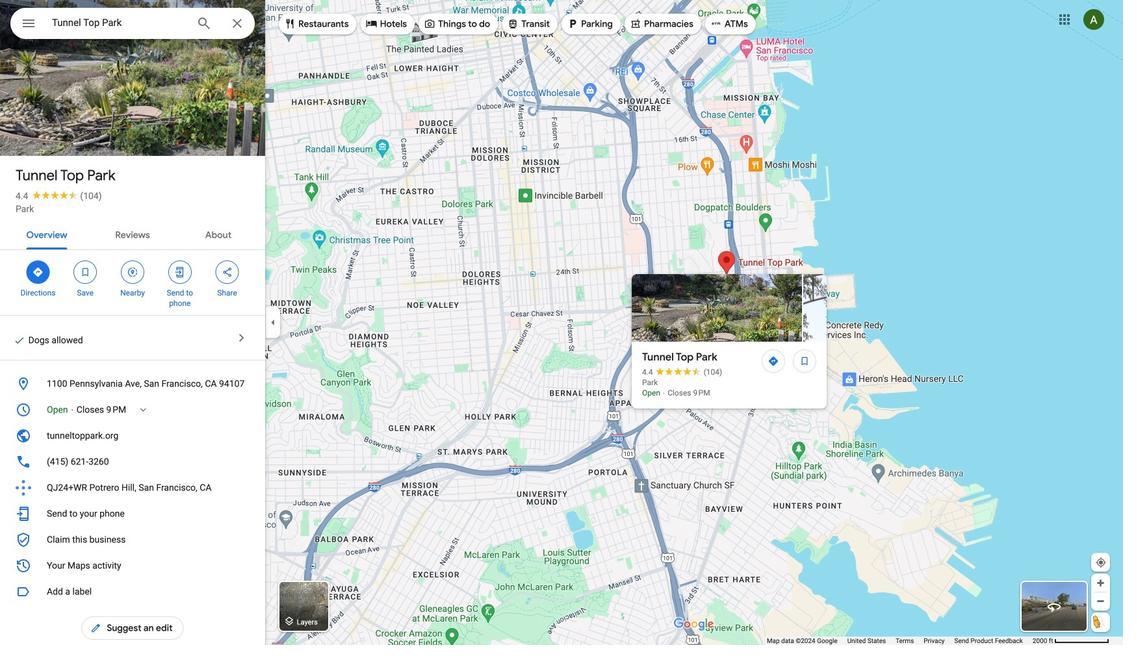 Task type: describe. For each thing, give the bounding box(es) containing it.
park element
[[642, 378, 658, 387]]

4.4 stars image
[[28, 191, 80, 199]]

video image
[[803, 274, 974, 342]]

none field inside tunnel top park field
[[52, 15, 186, 31]]

information for tunnel top park region
[[0, 369, 265, 579]]

google maps element
[[0, 0, 1123, 646]]

tunnel top park element
[[642, 350, 717, 365]]

none search field inside google maps element
[[10, 8, 255, 43]]

hours image
[[16, 402, 31, 418]]

tab list inside google maps element
[[0, 218, 265, 250]]

tunnel top park main content
[[0, 0, 265, 646]]

zoom in image
[[1096, 579, 1106, 588]]

Tunnel Top Park field
[[10, 8, 255, 43]]

actions for tunnel top park region
[[0, 250, 265, 315]]

collapse side panel image
[[266, 316, 280, 330]]

photo image
[[632, 274, 802, 342]]

tunnel top park tooltip
[[632, 274, 1123, 409]]

show street view coverage image
[[1091, 613, 1110, 633]]



Task type: vqa. For each thing, say whether or not it's contained in the screenshot.
the trips
no



Task type: locate. For each thing, give the bounding box(es) containing it.
street view image
[[1047, 599, 1062, 615]]

copy address image
[[236, 378, 248, 390]]

None search field
[[10, 8, 255, 43]]

google account: augustus odena  
(augustus@adept.ai) image
[[1084, 9, 1104, 30]]

zoom out image
[[1096, 597, 1106, 607]]

104 reviews element
[[80, 191, 102, 202]]

dogs allowed group
[[8, 334, 83, 347]]

show your location image
[[1095, 557, 1107, 569]]

show open hours for the week image
[[137, 404, 149, 416]]

tab list
[[0, 218, 265, 250]]

None field
[[52, 15, 186, 31]]

4.4 stars 104 reviews image
[[642, 367, 722, 378]]

photo of tunnel top park image
[[0, 0, 265, 177]]



